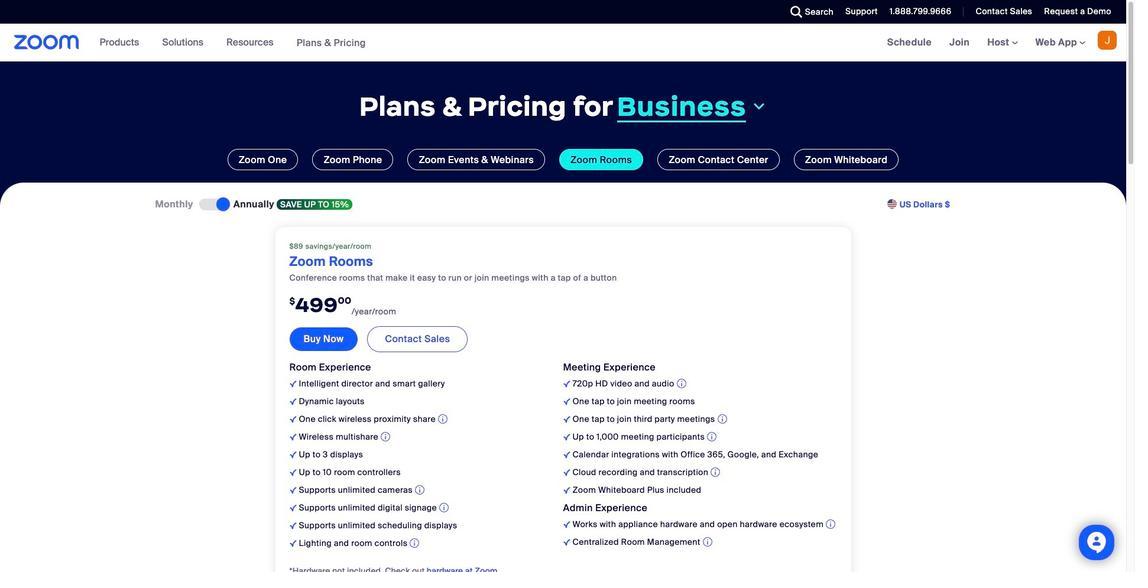 Task type: locate. For each thing, give the bounding box(es) containing it.
meetings navigation
[[879, 24, 1127, 62]]

main content
[[0, 24, 1127, 573]]

product information navigation
[[91, 24, 375, 62]]

banner
[[0, 24, 1127, 62]]



Task type: describe. For each thing, give the bounding box(es) containing it.
profile picture image
[[1098, 31, 1117, 50]]

down image
[[751, 100, 767, 114]]

zoom logo image
[[14, 35, 79, 50]]

tabs of zoom services tab list
[[18, 149, 1109, 170]]



Task type: vqa. For each thing, say whether or not it's contained in the screenshot.
"Discount" associated with Discount
no



